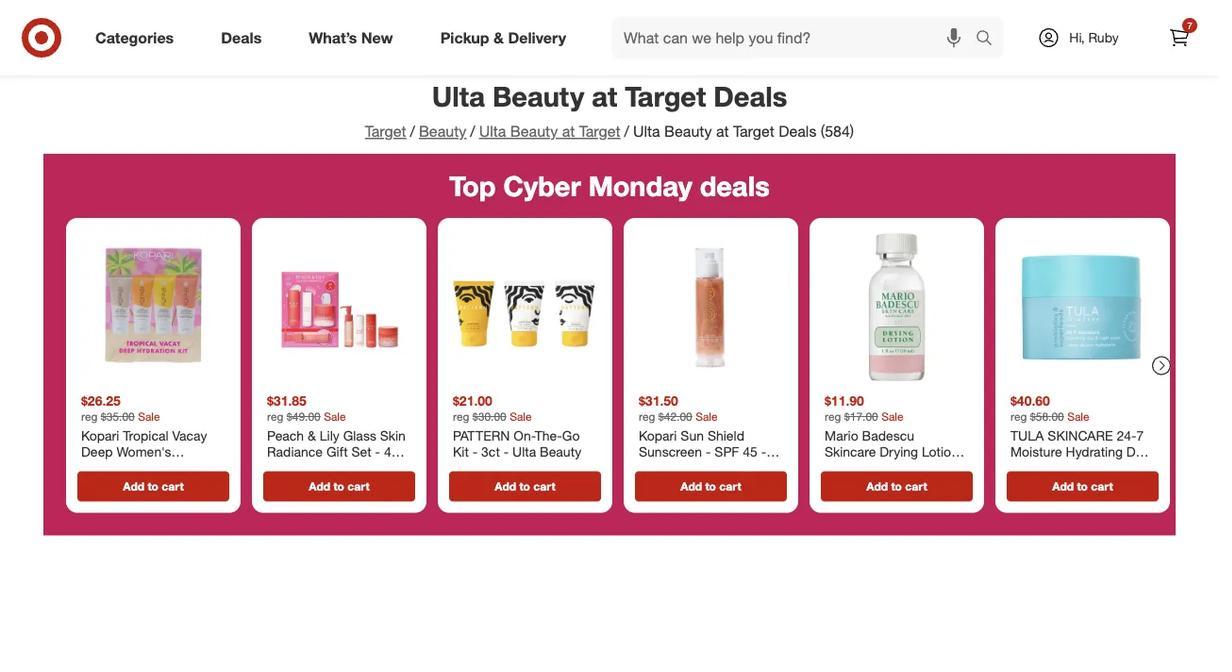 Task type: locate. For each thing, give the bounding box(es) containing it.
(584)
[[821, 122, 854, 141]]

to down $40.60 reg $58.00 sale
[[1077, 480, 1088, 494]]

3 add from the left
[[495, 480, 516, 494]]

1 sale from the left
[[138, 409, 160, 423]]

1 add from the left
[[123, 480, 144, 494]]

0 vertical spatial deals
[[826, 7, 871, 28]]

2 to from the left
[[334, 480, 344, 494]]

mario
[[825, 427, 859, 444]]

0 vertical spatial deals
[[221, 28, 262, 47]]

/ up monday
[[624, 122, 629, 141]]

/ right beauty link
[[470, 122, 475, 141]]

add for $31.85
[[309, 480, 330, 494]]

categories
[[95, 28, 174, 47]]

saving
[[512, 33, 553, 49]]

6 add from the left
[[1053, 480, 1074, 494]]

deals right monday
[[700, 169, 770, 202]]

beauty right on- on the bottom left
[[540, 444, 582, 460]]

5 to from the left
[[891, 480, 902, 494]]

beauty
[[493, 79, 585, 113], [419, 122, 467, 141], [510, 122, 558, 141], [665, 122, 712, 141], [540, 444, 582, 460], [303, 460, 345, 477], [900, 460, 942, 477]]

cart
[[162, 480, 184, 494], [348, 480, 370, 494], [534, 480, 556, 494], [719, 480, 742, 494], [905, 480, 927, 494], [1091, 480, 1113, 494]]

add for $31.50
[[681, 480, 702, 494]]

delivery
[[508, 28, 566, 47]]

4 add to cart button from the left
[[635, 472, 787, 502]]

reg up pattern
[[453, 409, 470, 423]]

beauty up monday
[[665, 122, 712, 141]]

online-
[[727, 7, 785, 28]]

add to cart button down spf in the bottom of the page
[[635, 472, 787, 502]]

ulta right beauty link
[[479, 122, 506, 141]]

reg up the mario
[[825, 409, 841, 423]]

7 link
[[1159, 17, 1201, 59]]

add down drying
[[867, 480, 888, 494]]

go
[[562, 427, 580, 444]]

sale inside $26.25 reg $35.00 sale
[[138, 409, 160, 423]]

&
[[494, 28, 504, 47], [308, 427, 316, 444]]

shield
[[708, 427, 745, 444]]

add to cart down 5oz at the bottom
[[681, 480, 742, 494]]

4 sale from the left
[[696, 409, 718, 423]]

2 cart from the left
[[348, 480, 370, 494]]

- right 3ct
[[504, 444, 509, 460]]

sale inside $11.90 reg $17.00 sale mario badescu skincare drying lotion - 1 fl oz - ulta beauty
[[882, 409, 904, 423]]

beauty inside $21.00 reg $30.00 sale pattern on-the-go kit - 3ct - ulta beauty
[[540, 444, 582, 460]]

& inside $31.85 reg $49.00 sale peach & lily glass skin radiance gift set - 4pc - ulta beauty
[[308, 427, 316, 444]]

sale inside $31.50 reg $42.00 sale kopari sun shield sunscreen - spf 45 - rose gold - 5oz
[[696, 409, 718, 423]]

glass
[[343, 427, 376, 444]]

2 vertical spatial deals
[[779, 122, 817, 141]]

reg up peach
[[267, 409, 284, 423]]

add to cart down gift
[[309, 480, 370, 494]]

cart for mario badescu skincare drying lotion - 1 fl oz - ulta beauty
[[905, 480, 927, 494]]

add to cart button for $11.90
[[821, 472, 973, 502]]

3 / from the left
[[624, 122, 629, 141]]

set
[[352, 444, 372, 460]]

deals
[[221, 28, 262, 47], [714, 79, 787, 113], [779, 122, 817, 141]]

target down ends today! score incredible online-only deals start saving
[[625, 79, 706, 113]]

reg for $31.50
[[639, 409, 655, 423]]

lotion
[[922, 444, 959, 460]]

add to cart button for $40.60
[[1007, 472, 1159, 502]]

- right lotion
[[963, 444, 968, 460]]

5 sale from the left
[[882, 409, 904, 423]]

gold
[[673, 460, 701, 477]]

lily
[[320, 427, 340, 444]]

add to cart button down the $58.00
[[1007, 472, 1159, 502]]

add to cart button down '$35.00'
[[77, 472, 229, 502]]

pickup & delivery
[[440, 28, 566, 47]]

add for $40.60
[[1053, 480, 1074, 494]]

to for $11.90
[[891, 480, 902, 494]]

add down gift
[[309, 480, 330, 494]]

$49.00
[[287, 409, 321, 423]]

reg inside $31.50 reg $42.00 sale kopari sun shield sunscreen - spf 45 - rose gold - 5oz
[[639, 409, 655, 423]]

$17.00
[[845, 409, 879, 423]]

to down drying
[[891, 480, 902, 494]]

add down '$35.00'
[[123, 480, 144, 494]]

to down $26.25 reg $35.00 sale
[[148, 480, 159, 494]]

to for $31.85
[[334, 480, 344, 494]]

7
[[1188, 19, 1193, 31]]

sale inside $31.85 reg $49.00 sale peach & lily glass skin radiance gift set - 4pc - ulta beauty
[[324, 409, 346, 423]]

deals
[[826, 7, 871, 28], [700, 169, 770, 202]]

beauty down badescu
[[900, 460, 942, 477]]

reg
[[81, 409, 98, 423], [267, 409, 284, 423], [453, 409, 470, 423], [639, 409, 655, 423], [825, 409, 841, 423], [1011, 409, 1027, 423]]

6 add to cart button from the left
[[1007, 472, 1159, 502]]

2 horizontal spatial /
[[624, 122, 629, 141]]

6 to from the left
[[1077, 480, 1088, 494]]

3 reg from the left
[[453, 409, 470, 423]]

$40.60
[[1011, 393, 1050, 409]]

reg inside $31.85 reg $49.00 sale peach & lily glass skin radiance gift set - 4pc - ulta beauty
[[267, 409, 284, 423]]

add to cart button down gift
[[263, 472, 415, 502]]

the-
[[535, 427, 562, 444]]

spf
[[715, 444, 739, 460]]

$31.85
[[267, 393, 307, 409]]

pickup
[[440, 28, 489, 47]]

1 horizontal spatial &
[[494, 28, 504, 47]]

-
[[375, 444, 380, 460], [473, 444, 478, 460], [504, 444, 509, 460], [706, 444, 711, 460], [761, 444, 767, 460], [963, 444, 968, 460], [267, 460, 272, 477], [705, 460, 710, 477], [864, 460, 869, 477]]

sale up on- on the bottom left
[[510, 409, 532, 423]]

carousel region
[[43, 154, 1176, 551]]

target up the top cyber monday deals
[[579, 122, 621, 141]]

hi,
[[1070, 29, 1085, 46]]

at
[[592, 79, 617, 113], [562, 122, 575, 141], [716, 122, 729, 141]]

add to cart down 3ct
[[495, 480, 556, 494]]

What can we help you find? suggestions appear below search field
[[613, 17, 981, 59]]

2 sale from the left
[[324, 409, 346, 423]]

3 add to cart from the left
[[495, 480, 556, 494]]

sale up the lily
[[324, 409, 346, 423]]

tula skincare 24-7 moisture hydrating day & night cream - 1.5oz - ulta beauty image
[[1003, 226, 1163, 385]]

to for $31.50
[[705, 480, 716, 494]]

sale right '$35.00'
[[138, 409, 160, 423]]

5 cart from the left
[[905, 480, 927, 494]]

reg inside $26.25 reg $35.00 sale
[[81, 409, 98, 423]]

4 reg from the left
[[639, 409, 655, 423]]

sale inside $40.60 reg $58.00 sale
[[1068, 409, 1090, 423]]

5 add to cart from the left
[[867, 480, 927, 494]]

add down the $58.00
[[1053, 480, 1074, 494]]

ulta right "oz"
[[873, 460, 896, 477]]

beauty right target link
[[419, 122, 467, 141]]

target
[[625, 79, 706, 113], [365, 122, 406, 141], [579, 122, 621, 141], [733, 122, 775, 141]]

add to cart button for $26.25
[[77, 472, 229, 502]]

add
[[123, 480, 144, 494], [309, 480, 330, 494], [495, 480, 516, 494], [681, 480, 702, 494], [867, 480, 888, 494], [1053, 480, 1074, 494]]

reg inside $11.90 reg $17.00 sale mario badescu skincare drying lotion - 1 fl oz - ulta beauty
[[825, 409, 841, 423]]

hi, ruby
[[1070, 29, 1119, 46]]

6 sale from the left
[[1068, 409, 1090, 423]]

target left beauty link
[[365, 122, 406, 141]]

on-
[[514, 427, 535, 444]]

$35.00
[[101, 409, 135, 423]]

$30.00
[[473, 409, 507, 423]]

sale right the $58.00
[[1068, 409, 1090, 423]]

add to cart down the $58.00
[[1053, 480, 1113, 494]]

ulta right 3ct
[[513, 444, 536, 460]]

sale for $31.85
[[324, 409, 346, 423]]

/
[[410, 122, 415, 141], [470, 122, 475, 141], [624, 122, 629, 141]]

sun
[[681, 427, 704, 444]]

2 add to cart button from the left
[[263, 472, 415, 502]]

6 reg from the left
[[1011, 409, 1027, 423]]

0 horizontal spatial at
[[562, 122, 575, 141]]

3 add to cart button from the left
[[449, 472, 601, 502]]

monday
[[589, 169, 693, 202]]

45
[[743, 444, 758, 460]]

1 add to cart from the left
[[123, 480, 184, 494]]

add to cart for $31.85
[[309, 480, 370, 494]]

5 add to cart button from the left
[[821, 472, 973, 502]]

1 horizontal spatial deals
[[826, 7, 871, 28]]

add down 3ct
[[495, 480, 516, 494]]

add to cart for $31.50
[[681, 480, 742, 494]]

to down on- on the bottom left
[[520, 480, 530, 494]]

beauty down the lily
[[303, 460, 345, 477]]

/ right target link
[[410, 122, 415, 141]]

ulta down peach
[[276, 460, 300, 477]]

gift
[[326, 444, 348, 460]]

5 reg from the left
[[825, 409, 841, 423]]

1 horizontal spatial /
[[470, 122, 475, 141]]

pattern on-the-go kit - 3ct - ulta beauty image
[[445, 226, 605, 385]]

0 horizontal spatial deals
[[700, 169, 770, 202]]

5oz
[[714, 460, 735, 477]]

reg up the kopari
[[639, 409, 655, 423]]

add to cart for $21.00
[[495, 480, 556, 494]]

reg inside $21.00 reg $30.00 sale pattern on-the-go kit - 3ct - ulta beauty
[[453, 409, 470, 423]]

1 vertical spatial deals
[[700, 169, 770, 202]]

radiance
[[267, 444, 323, 460]]

to down 5oz at the bottom
[[705, 480, 716, 494]]

reg left '$35.00'
[[81, 409, 98, 423]]

$31.50
[[639, 393, 679, 409]]

1 to from the left
[[148, 480, 159, 494]]

ruby
[[1089, 29, 1119, 46]]

beauty link
[[419, 122, 467, 141]]

1
[[825, 460, 832, 477]]

add to cart button down drying
[[821, 472, 973, 502]]

categories link
[[79, 17, 197, 59]]

add to cart button for $31.85
[[263, 472, 415, 502]]

ulta beauty at target deals target / beauty / ulta beauty at target / ulta beauty at target deals (584)
[[365, 79, 854, 141]]

1 / from the left
[[410, 122, 415, 141]]

to for $21.00
[[520, 480, 530, 494]]

sunscreen
[[639, 444, 702, 460]]

add to cart down '$35.00'
[[123, 480, 184, 494]]

add to cart button down 3ct
[[449, 472, 601, 502]]

deals left what's
[[221, 28, 262, 47]]

4 add from the left
[[681, 480, 702, 494]]

peach
[[267, 427, 304, 444]]

3 sale from the left
[[510, 409, 532, 423]]

oz
[[846, 460, 860, 477]]

sale
[[138, 409, 160, 423], [324, 409, 346, 423], [510, 409, 532, 423], [696, 409, 718, 423], [882, 409, 904, 423], [1068, 409, 1090, 423]]

2 / from the left
[[470, 122, 475, 141]]

3 cart from the left
[[534, 480, 556, 494]]

sale up sun
[[696, 409, 718, 423]]

- right the 45
[[761, 444, 767, 460]]

add to cart down drying
[[867, 480, 927, 494]]

ulta up monday
[[633, 122, 660, 141]]

$40.60 reg $58.00 sale
[[1011, 393, 1090, 423]]

3ct
[[481, 444, 500, 460]]

4 cart from the left
[[719, 480, 742, 494]]

reg left the $58.00
[[1011, 409, 1027, 423]]

5 add from the left
[[867, 480, 888, 494]]

to down gift
[[334, 480, 344, 494]]

6 cart from the left
[[1091, 480, 1113, 494]]

& left the lily
[[308, 427, 316, 444]]

to
[[148, 480, 159, 494], [334, 480, 344, 494], [520, 480, 530, 494], [705, 480, 716, 494], [891, 480, 902, 494], [1077, 480, 1088, 494]]

1 add to cart button from the left
[[77, 472, 229, 502]]

sale inside $21.00 reg $30.00 sale pattern on-the-go kit - 3ct - ulta beauty
[[510, 409, 532, 423]]

0 horizontal spatial /
[[410, 122, 415, 141]]

3 to from the left
[[520, 480, 530, 494]]

2 add to cart from the left
[[309, 480, 370, 494]]

drying
[[880, 444, 918, 460]]

$31.50 reg $42.00 sale kopari sun shield sunscreen - spf 45 - rose gold - 5oz
[[639, 393, 767, 477]]

2 add from the left
[[309, 480, 330, 494]]

kopari
[[639, 427, 677, 444]]

1 vertical spatial &
[[308, 427, 316, 444]]

deals down what can we help you find? suggestions appear below search field
[[714, 79, 787, 113]]

add down the gold
[[681, 480, 702, 494]]

reg inside $40.60 reg $58.00 sale
[[1011, 409, 1027, 423]]

1 reg from the left
[[81, 409, 98, 423]]

2 reg from the left
[[267, 409, 284, 423]]

& down ends
[[494, 28, 504, 47]]

badescu
[[862, 427, 915, 444]]

target left (584)
[[733, 122, 775, 141]]

0 horizontal spatial &
[[308, 427, 316, 444]]

4 to from the left
[[705, 480, 716, 494]]

sale up badescu
[[882, 409, 904, 423]]

add to cart button
[[77, 472, 229, 502], [263, 472, 415, 502], [449, 472, 601, 502], [635, 472, 787, 502], [821, 472, 973, 502], [1007, 472, 1159, 502]]

ulta
[[432, 79, 485, 113], [479, 122, 506, 141], [633, 122, 660, 141], [513, 444, 536, 460], [276, 460, 300, 477], [873, 460, 896, 477]]

deals right only
[[826, 7, 871, 28]]

4 add to cart from the left
[[681, 480, 742, 494]]

add to cart
[[123, 480, 184, 494], [309, 480, 370, 494], [495, 480, 556, 494], [681, 480, 742, 494], [867, 480, 927, 494], [1053, 480, 1113, 494]]

ulta beauty at target link
[[479, 122, 621, 141]]

deals left (584)
[[779, 122, 817, 141]]

6 add to cart from the left
[[1053, 480, 1113, 494]]



Task type: vqa. For each thing, say whether or not it's contained in the screenshot.


Task type: describe. For each thing, give the bounding box(es) containing it.
deals inside carousel region
[[700, 169, 770, 202]]

1 cart from the left
[[162, 480, 184, 494]]

kit
[[453, 444, 469, 460]]

sale for $11.90
[[882, 409, 904, 423]]

$58.00
[[1031, 409, 1064, 423]]

add to cart for $26.25
[[123, 480, 184, 494]]

beauty up ulta beauty at target link
[[493, 79, 585, 113]]

cart for pattern on-the-go kit - 3ct - ulta beauty
[[534, 480, 556, 494]]

new
[[361, 28, 393, 47]]

only
[[785, 7, 821, 28]]

ulta up beauty link
[[432, 79, 485, 113]]

to for $26.25
[[148, 480, 159, 494]]

deals inside ends today! score incredible online-only deals start saving
[[826, 7, 871, 28]]

reg for $40.60
[[1011, 409, 1027, 423]]

cyber
[[503, 169, 581, 202]]

add to cart button for $21.00
[[449, 472, 601, 502]]

ends today! score incredible online-only deals start saving
[[477, 7, 871, 49]]

add for $21.00
[[495, 480, 516, 494]]

$11.90
[[825, 393, 864, 409]]

cyber monday target deals image
[[348, 5, 462, 50]]

- right kit
[[473, 444, 478, 460]]

- left 5oz at the bottom
[[705, 460, 710, 477]]

$42.00
[[659, 409, 693, 423]]

peach & lily glass skin radiance gift set - 4pc - ulta beauty image
[[260, 226, 419, 385]]

top
[[450, 169, 496, 202]]

add to cart for $11.90
[[867, 480, 927, 494]]

sale for $40.60
[[1068, 409, 1090, 423]]

what's
[[309, 28, 357, 47]]

- right the set
[[375, 444, 380, 460]]

skincare
[[825, 444, 876, 460]]

score
[[583, 7, 633, 28]]

sale for $26.25
[[138, 409, 160, 423]]

top cyber monday deals
[[450, 169, 770, 202]]

beauty up cyber
[[510, 122, 558, 141]]

sale for $31.50
[[696, 409, 718, 423]]

what's new link
[[293, 17, 417, 59]]

mario badescu skincare drying lotion - 1 fl oz - ulta beauty image
[[817, 226, 977, 385]]

cart for kopari sun shield sunscreen - spf 45 - rose gold - 5oz
[[719, 480, 742, 494]]

reg for $21.00
[[453, 409, 470, 423]]

rose
[[639, 460, 669, 477]]

cart for peach & lily glass skin radiance gift set - 4pc - ulta beauty
[[348, 480, 370, 494]]

$26.25
[[81, 393, 121, 409]]

reg for $26.25
[[81, 409, 98, 423]]

pickup & delivery link
[[424, 17, 590, 59]]

kopari sun shield sunscreen - spf 45 - rose gold - 5oz image
[[631, 226, 791, 385]]

add for $26.25
[[123, 480, 144, 494]]

$31.85 reg $49.00 sale peach & lily glass skin radiance gift set - 4pc - ulta beauty
[[267, 393, 406, 477]]

beauty inside $31.85 reg $49.00 sale peach & lily glass skin radiance gift set - 4pc - ulta beauty
[[303, 460, 345, 477]]

add for $11.90
[[867, 480, 888, 494]]

0 vertical spatial &
[[494, 28, 504, 47]]

start
[[477, 33, 509, 49]]

today!
[[525, 7, 578, 28]]

target link
[[365, 122, 406, 141]]

ends
[[477, 7, 520, 28]]

add to cart button for $31.50
[[635, 472, 787, 502]]

to for $40.60
[[1077, 480, 1088, 494]]

skin
[[380, 427, 406, 444]]

$26.25 reg $35.00 sale
[[81, 393, 160, 423]]

search
[[967, 30, 1013, 49]]

- left spf in the bottom of the page
[[706, 444, 711, 460]]

deals link
[[205, 17, 285, 59]]

1 horizontal spatial at
[[592, 79, 617, 113]]

kopari tropical vacay deep women's hydration gift set - 4pc - ulta beauty image
[[74, 226, 233, 385]]

add to cart for $40.60
[[1053, 480, 1113, 494]]

beauty inside $11.90 reg $17.00 sale mario badescu skincare drying lotion - 1 fl oz - ulta beauty
[[900, 460, 942, 477]]

$21.00
[[453, 393, 493, 409]]

$11.90 reg $17.00 sale mario badescu skincare drying lotion - 1 fl oz - ulta beauty
[[825, 393, 968, 477]]

fl
[[836, 460, 843, 477]]

ulta inside $21.00 reg $30.00 sale pattern on-the-go kit - 3ct - ulta beauty
[[513, 444, 536, 460]]

1 vertical spatial deals
[[714, 79, 787, 113]]

4pc
[[384, 444, 406, 460]]

reg for $11.90
[[825, 409, 841, 423]]

search button
[[967, 17, 1013, 62]]

pattern
[[453, 427, 510, 444]]

$21.00 reg $30.00 sale pattern on-the-go kit - 3ct - ulta beauty
[[453, 393, 582, 460]]

- down peach
[[267, 460, 272, 477]]

reg for $31.85
[[267, 409, 284, 423]]

sale for $21.00
[[510, 409, 532, 423]]

ulta inside $11.90 reg $17.00 sale mario badescu skincare drying lotion - 1 fl oz - ulta beauty
[[873, 460, 896, 477]]

what's new
[[309, 28, 393, 47]]

- right "oz"
[[864, 460, 869, 477]]

2 horizontal spatial at
[[716, 122, 729, 141]]

incredible
[[638, 7, 722, 28]]

ulta inside $31.85 reg $49.00 sale peach & lily glass skin radiance gift set - 4pc - ulta beauty
[[276, 460, 300, 477]]



